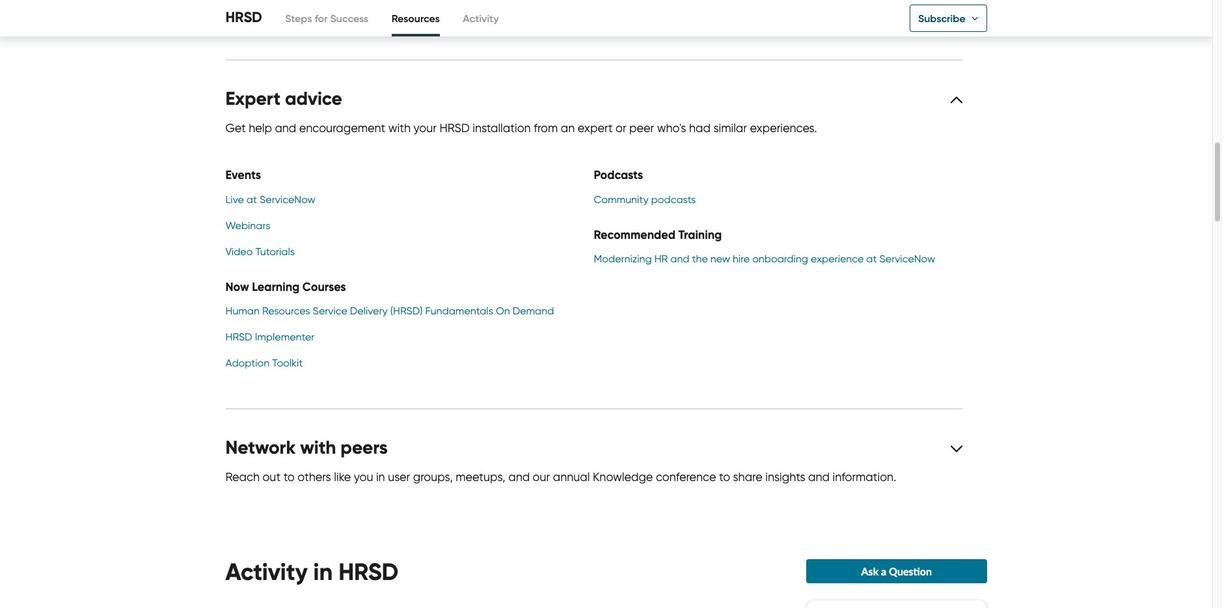 Task type: describe. For each thing, give the bounding box(es) containing it.
now learning courses
[[226, 279, 346, 294]]

steps for success
[[285, 12, 369, 25]]

modernizing
[[594, 253, 652, 265]]

0 horizontal spatial servicenow
[[260, 193, 316, 206]]

and right insights on the right
[[809, 470, 830, 485]]

peers
[[341, 437, 388, 459]]

live at servicenow
[[226, 193, 316, 206]]

video tutorials
[[226, 245, 295, 258]]

installation
[[473, 121, 531, 135]]

1 vertical spatial in
[[313, 557, 333, 587]]

expert
[[578, 121, 613, 135]]

tutorials
[[255, 245, 295, 258]]

out for to
[[263, 470, 281, 485]]

implementer
[[255, 331, 315, 343]]

groups,
[[413, 470, 453, 485]]

activity in hrsd
[[226, 557, 399, 587]]

encouragement
[[299, 121, 386, 135]]

our
[[533, 470, 550, 485]]

video
[[226, 245, 253, 258]]

integrated
[[559, 16, 616, 31]]

peer
[[630, 121, 654, 135]]

1 vertical spatial with
[[388, 121, 411, 135]]

for
[[315, 12, 328, 25]]

an
[[561, 121, 575, 135]]

podcasts
[[594, 167, 643, 182]]

products
[[468, 16, 516, 31]]

human resources service delivery (hrsd) fundamentals on demand
[[226, 305, 554, 317]]

modernizing hr and the new hire onboarding experience at servicenow
[[594, 253, 936, 265]]

now
[[226, 279, 249, 294]]

1 horizontal spatial servicenow
[[880, 253, 936, 265]]

toolkit
[[272, 357, 303, 369]]

0 horizontal spatial with
[[300, 437, 336, 459]]

1 vertical spatial resources
[[262, 305, 310, 317]]

community podcasts
[[594, 193, 696, 206]]

hire
[[733, 253, 750, 265]]

success
[[330, 12, 369, 25]]

your
[[414, 121, 437, 135]]

user
[[388, 470, 410, 485]]

1 vertical spatial you
[[354, 470, 373, 485]]

steps
[[285, 12, 312, 25]]

meetups,
[[456, 470, 506, 485]]

reach
[[226, 470, 260, 485]]

demand
[[513, 305, 554, 317]]

network with peers
[[226, 437, 388, 459]]

learning
[[252, 279, 300, 294]]

human
[[226, 305, 260, 317]]

question
[[889, 565, 932, 578]]

and right help
[[275, 121, 296, 135]]

events
[[226, 167, 261, 182]]

recommended
[[594, 227, 676, 242]]

video tutorials link
[[226, 245, 295, 258]]

webinars link
[[226, 219, 270, 232]]

experiences.
[[750, 121, 818, 135]]

with inside button
[[619, 16, 641, 31]]

get help and encouragement with your hrsd installation from an expert or peer who's had similar experiences.
[[226, 121, 818, 135]]

on
[[496, 305, 510, 317]]

webinars
[[226, 219, 270, 232]]

or
[[616, 121, 627, 135]]

others
[[298, 470, 331, 485]]

like
[[334, 470, 351, 485]]

1 horizontal spatial at
[[867, 253, 877, 265]]

1 to from the left
[[284, 470, 295, 485]]

training
[[679, 227, 722, 242]]

hr
[[655, 253, 668, 265]]

0 vertical spatial at
[[247, 193, 257, 206]]

modernizing hr and the new hire onboarding experience at servicenow link
[[594, 253, 936, 265]]

new
[[711, 253, 731, 265]]

adoption
[[226, 357, 270, 369]]

get
[[226, 121, 246, 135]]

resources link
[[392, 0, 440, 36]]

annual
[[553, 470, 590, 485]]

had
[[689, 121, 711, 135]]



Task type: locate. For each thing, give the bounding box(es) containing it.
1 vertical spatial activity
[[226, 557, 308, 587]]

activity
[[463, 12, 499, 25], [226, 557, 308, 587]]

a
[[882, 565, 887, 578]]

ask a question
[[862, 565, 932, 578]]

0 vertical spatial in
[[376, 470, 385, 485]]

0 vertical spatial you
[[344, 16, 363, 31]]

0 vertical spatial activity
[[463, 12, 499, 25]]

can
[[519, 16, 539, 31]]

information.
[[833, 470, 897, 485]]

servicenow
[[260, 193, 316, 206], [880, 253, 936, 265]]

activity link
[[463, 0, 499, 36]]

out right the reach
[[263, 470, 281, 485]]

reach out to others like you in user groups, meetups, and our annual knowledge conference to share insights and information.
[[226, 470, 897, 485]]

live at servicenow link
[[226, 193, 316, 206]]

exactly
[[272, 16, 311, 31]]

(hrsd)
[[390, 305, 423, 317]]

out for exactly
[[251, 16, 269, 31]]

and inside button
[[392, 16, 413, 31]]

1 horizontal spatial with
[[388, 121, 411, 135]]

1 horizontal spatial in
[[376, 470, 385, 485]]

live
[[226, 193, 244, 206]]

hrsd.
[[644, 16, 676, 31]]

activity for activity
[[463, 12, 499, 25]]

to
[[284, 470, 295, 485], [719, 470, 730, 485]]

share
[[733, 470, 763, 485]]

you inside button
[[344, 16, 363, 31]]

1 horizontal spatial activity
[[463, 12, 499, 25]]

expert
[[226, 87, 281, 110]]

hrsd
[[226, 8, 262, 26], [440, 121, 470, 135], [226, 331, 252, 343], [339, 557, 399, 587]]

2 vertical spatial with
[[300, 437, 336, 459]]

and left the see
[[392, 16, 413, 31]]

1 vertical spatial out
[[263, 470, 281, 485]]

resources down now learning courses
[[262, 305, 310, 317]]

ask a question link
[[807, 559, 987, 584]]

resources right own
[[392, 12, 440, 25]]

to left the others
[[284, 470, 295, 485]]

find out exactly what you own and see what products can be integrated with hrsd. button
[[226, 0, 963, 33]]

at right experience
[[867, 253, 877, 265]]

the
[[692, 253, 708, 265]]

ask
[[862, 565, 879, 578]]

you right 'like'
[[354, 470, 373, 485]]

advice
[[285, 87, 342, 110]]

steps for success link
[[285, 0, 369, 36]]

with left hrsd.
[[619, 16, 641, 31]]

1 what from the left
[[314, 16, 341, 31]]

community podcasts link
[[594, 193, 696, 206]]

community
[[594, 193, 649, 206]]

courses
[[303, 279, 346, 294]]

onboarding
[[753, 253, 809, 265]]

0 horizontal spatial what
[[314, 16, 341, 31]]

service
[[313, 305, 348, 317]]

fundamentals
[[425, 305, 493, 317]]

knowledge
[[593, 470, 653, 485]]

help
[[249, 121, 272, 135]]

conference
[[656, 470, 716, 485]]

1 horizontal spatial what
[[438, 16, 465, 31]]

from
[[534, 121, 558, 135]]

0 vertical spatial resources
[[392, 12, 440, 25]]

what right the see
[[438, 16, 465, 31]]

expert advice
[[226, 87, 342, 110]]

at
[[247, 193, 257, 206], [867, 253, 877, 265]]

out
[[251, 16, 269, 31], [263, 470, 281, 485]]

and right hr
[[671, 253, 690, 265]]

to left share
[[719, 470, 730, 485]]

find out exactly what you own and see what products can be integrated with hrsd.
[[226, 16, 676, 31]]

be
[[542, 16, 556, 31]]

0 horizontal spatial resources
[[262, 305, 310, 317]]

and
[[392, 16, 413, 31], [275, 121, 296, 135], [671, 253, 690, 265], [509, 470, 530, 485], [809, 470, 830, 485]]

adoption toolkit link
[[226, 357, 303, 369]]

insights
[[766, 470, 806, 485]]

with left the your
[[388, 121, 411, 135]]

own
[[366, 16, 389, 31]]

find
[[226, 16, 248, 31]]

what right the steps
[[314, 16, 341, 31]]

0 horizontal spatial at
[[247, 193, 257, 206]]

1 vertical spatial at
[[867, 253, 877, 265]]

and left our
[[509, 470, 530, 485]]

similar
[[714, 121, 747, 135]]

with up the others
[[300, 437, 336, 459]]

recommended training
[[594, 227, 722, 242]]

you left own
[[344, 16, 363, 31]]

0 horizontal spatial activity
[[226, 557, 308, 587]]

activity for activity in hrsd
[[226, 557, 308, 587]]

0 horizontal spatial to
[[284, 470, 295, 485]]

0 vertical spatial out
[[251, 16, 269, 31]]

2 what from the left
[[438, 16, 465, 31]]

adoption toolkit
[[226, 357, 303, 369]]

0 vertical spatial with
[[619, 16, 641, 31]]

experience
[[811, 253, 864, 265]]

what
[[314, 16, 341, 31], [438, 16, 465, 31]]

1 horizontal spatial resources
[[392, 12, 440, 25]]

in
[[376, 470, 385, 485], [313, 557, 333, 587]]

1 vertical spatial servicenow
[[880, 253, 936, 265]]

subscribe
[[919, 12, 966, 25]]

2 horizontal spatial with
[[619, 16, 641, 31]]

network
[[226, 437, 296, 459]]

1 horizontal spatial to
[[719, 470, 730, 485]]

0 horizontal spatial in
[[313, 557, 333, 587]]

out right find at the top left of page
[[251, 16, 269, 31]]

at right live
[[247, 193, 257, 206]]

who's
[[657, 121, 687, 135]]

hrsd implementer
[[226, 331, 315, 343]]

human resources service delivery (hrsd) fundamentals on demand link
[[226, 305, 554, 317]]

out inside button
[[251, 16, 269, 31]]

0 vertical spatial servicenow
[[260, 193, 316, 206]]

2 to from the left
[[719, 470, 730, 485]]

podcasts
[[651, 193, 696, 206]]

subscribe button
[[910, 5, 987, 32]]

see
[[416, 16, 435, 31]]



Task type: vqa. For each thing, say whether or not it's contained in the screenshot.
Adoption Toolkit link
yes



